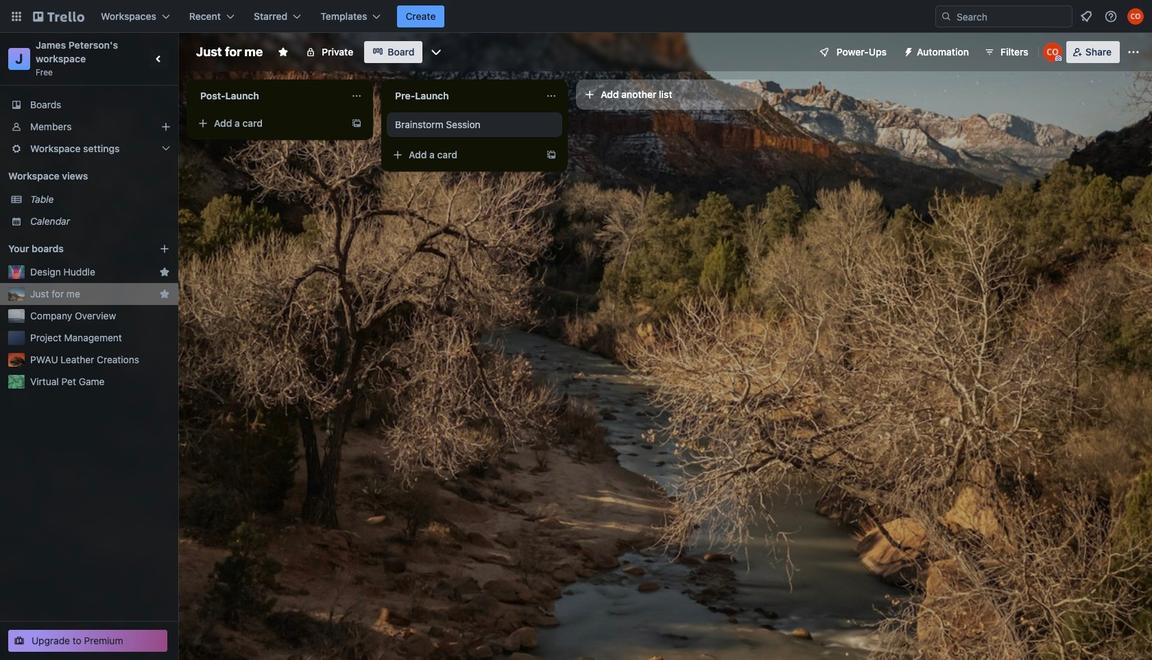 Task type: describe. For each thing, give the bounding box(es) containing it.
1 starred icon image from the top
[[159, 267, 170, 278]]

workspace navigation collapse icon image
[[149, 49, 169, 69]]

2 starred icon image from the top
[[159, 289, 170, 300]]

1 vertical spatial create from template… image
[[546, 149, 557, 160]]

add board image
[[159, 243, 170, 254]]

0 notifications image
[[1078, 8, 1094, 25]]

customize views image
[[430, 45, 443, 59]]

1 horizontal spatial christina overa (christinaovera) image
[[1127, 8, 1144, 25]]

Search field
[[952, 7, 1072, 26]]

show menu image
[[1127, 45, 1140, 59]]

sm image
[[898, 41, 917, 60]]

search image
[[941, 11, 952, 22]]



Task type: vqa. For each thing, say whether or not it's contained in the screenshot.
Christina Overa (christinaovera) icon
yes



Task type: locate. For each thing, give the bounding box(es) containing it.
christina overa (christinaovera) image right open information menu 'image'
[[1127, 8, 1144, 25]]

star or unstar board image
[[278, 47, 289, 58]]

starred icon image
[[159, 267, 170, 278], [159, 289, 170, 300]]

this member is an admin of this board. image
[[1055, 56, 1061, 62]]

0 vertical spatial create from template… image
[[351, 118, 362, 129]]

0 vertical spatial christina overa (christinaovera) image
[[1127, 8, 1144, 25]]

None text field
[[192, 85, 346, 107], [387, 85, 540, 107], [192, 85, 346, 107], [387, 85, 540, 107]]

christina overa (christinaovera) image
[[1127, 8, 1144, 25], [1043, 43, 1062, 62]]

0 vertical spatial starred icon image
[[159, 267, 170, 278]]

0 horizontal spatial christina overa (christinaovera) image
[[1043, 43, 1062, 62]]

create from template… image
[[351, 118, 362, 129], [546, 149, 557, 160]]

open information menu image
[[1104, 10, 1118, 23]]

Board name text field
[[189, 41, 270, 63]]

back to home image
[[33, 5, 84, 27]]

1 vertical spatial starred icon image
[[159, 289, 170, 300]]

1 vertical spatial christina overa (christinaovera) image
[[1043, 43, 1062, 62]]

your boards with 6 items element
[[8, 241, 139, 257]]

primary element
[[0, 0, 1152, 33]]

christina overa (christinaovera) image down search field
[[1043, 43, 1062, 62]]

0 horizontal spatial create from template… image
[[351, 118, 362, 129]]

1 horizontal spatial create from template… image
[[546, 149, 557, 160]]



